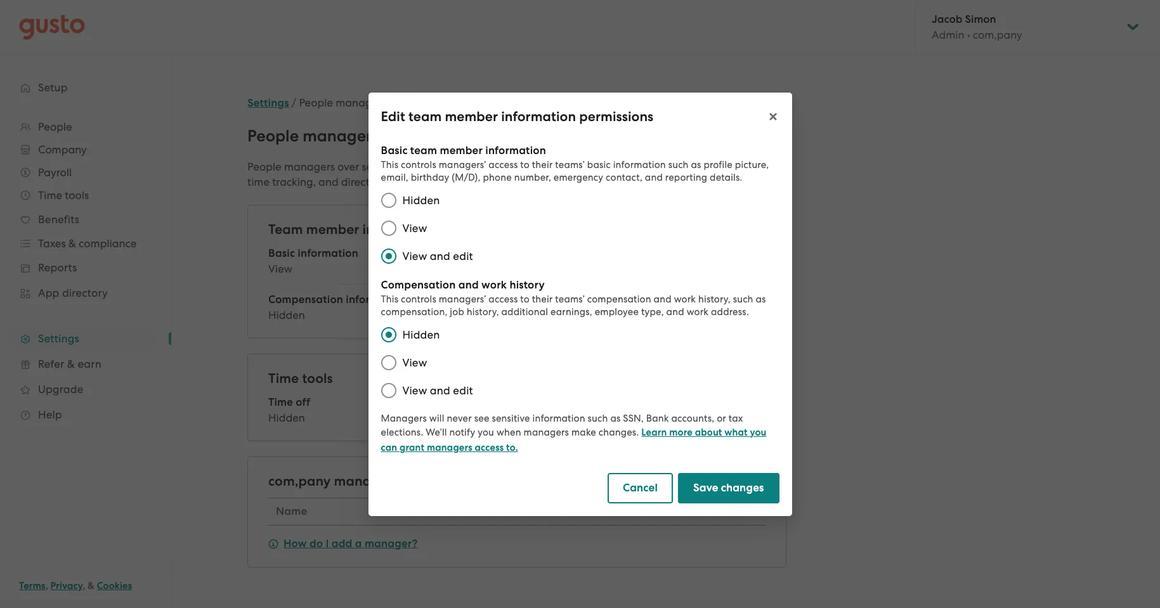 Task type: vqa. For each thing, say whether or not it's contained in the screenshot.
the Basic team member information This controls managers' access to their teams' basic information such as profile picture, email, birthday (M/D), phone number, emergency contact, and reporting details.
yes



Task type: describe. For each thing, give the bounding box(es) containing it.
Hidden radio
[[375, 321, 402, 349]]

team member information group
[[268, 221, 766, 323]]

birthday
[[411, 172, 449, 183]]

information inside managers will never see sensitive information such as ssn, bank accounts, or tax elections. we'll notify you when managers make changes.
[[533, 413, 585, 424]]

ssn,
[[623, 413, 644, 424]]

manager?
[[365, 537, 418, 551]]

time tools
[[268, 370, 333, 387]]

time off element
[[268, 395, 766, 426]]

managers' for and
[[439, 293, 486, 305]]

0 vertical spatial history,
[[698, 293, 731, 305]]

make
[[572, 427, 596, 438]]

a
[[355, 537, 362, 551]]

name
[[276, 505, 307, 518]]

information inside basic information view
[[298, 247, 358, 260]]

people managers over see employees and contractors at your company. they manage their team's time off, time tracking, and direct report information.
[[247, 160, 782, 188]]

as inside managers will never see sensitive information such as ssn, bank accounts, or tax elections. we'll notify you when managers make changes.
[[610, 413, 621, 424]]

you inside managers will never see sensitive information such as ssn, bank accounts, or tax elections. we'll notify you when managers make changes.
[[478, 427, 494, 438]]

will
[[429, 413, 444, 424]]

manage
[[636, 160, 678, 173]]

off
[[296, 396, 310, 409]]

sensitive
[[492, 413, 530, 424]]

settings
[[247, 96, 289, 110]]

learn more about what you can grant managers access to.
[[381, 427, 767, 453]]

profile
[[704, 159, 733, 170]]

people managers over see employees and contractors at your company. they manage their team's time off, time tracking, and direct report information. group
[[247, 159, 787, 190]]

direct
[[341, 176, 370, 188]]

view and edit for team
[[402, 250, 473, 262]]

view radio for compensation
[[375, 349, 402, 376]]

people for people managers
[[247, 126, 299, 146]]

access inside learn more about what you can grant managers access to.
[[475, 442, 504, 453]]

job
[[450, 306, 464, 317]]

employees
[[381, 160, 435, 173]]

0 horizontal spatial history,
[[467, 306, 499, 317]]

information.
[[406, 176, 467, 188]]

type,
[[641, 306, 664, 317]]

list containing basic information
[[268, 246, 766, 323]]

number,
[[514, 172, 551, 183]]

home image
[[19, 14, 85, 40]]

/
[[292, 96, 296, 109]]

cookies button
[[97, 578, 132, 594]]

terms link
[[19, 580, 45, 592]]

how do i add a manager? button
[[268, 537, 418, 552]]

time off hidden
[[268, 396, 310, 424]]

2 , from the left
[[83, 580, 85, 592]]

bank
[[646, 413, 669, 424]]

privacy
[[50, 580, 83, 592]]

information up your
[[501, 108, 576, 125]]

title
[[551, 505, 574, 518]]

over
[[338, 160, 359, 173]]

terms
[[19, 580, 45, 592]]

0 vertical spatial work
[[482, 278, 507, 291]]

learn
[[642, 427, 667, 438]]

to for history
[[520, 293, 530, 305]]

information inside compensation information hidden
[[346, 293, 407, 306]]

tax
[[729, 413, 743, 424]]

when
[[497, 427, 521, 438]]

managers will never see sensitive information such as ssn, bank accounts, or tax elections. we'll notify you when managers make changes.
[[381, 413, 743, 438]]

view and edit for and
[[402, 384, 473, 397]]

changes.
[[599, 427, 639, 438]]

compensation and work history this controls managers' access to their teams' compensation and work history, such as compensation, job history, additional earnings, employee type, and work address.
[[381, 278, 766, 317]]

you inside learn more about what you can grant managers access to.
[[750, 427, 767, 438]]

off,
[[766, 160, 782, 173]]

basic information view
[[268, 247, 358, 275]]

email,
[[381, 172, 408, 183]]

can
[[381, 442, 397, 453]]

member inside group
[[306, 221, 359, 238]]

grant
[[400, 442, 424, 453]]

time for time tools
[[268, 370, 299, 387]]

about
[[695, 427, 722, 438]]

save
[[693, 481, 718, 494]]

edit team member information permissions
[[381, 108, 653, 125]]

&
[[88, 580, 95, 592]]

company.
[[558, 160, 606, 173]]

view all team members
[[645, 473, 766, 487]]

changes
[[721, 481, 764, 494]]

phone
[[483, 172, 512, 183]]

i
[[326, 537, 329, 551]]

2 vertical spatial work
[[687, 306, 709, 317]]

compensation for information
[[268, 293, 343, 306]]

information up at
[[485, 144, 546, 157]]

com,pany
[[268, 473, 331, 490]]

Hidden radio
[[375, 186, 402, 214]]

such inside managers will never see sensitive information such as ssn, bank accounts, or tax elections. we'll notify you when managers make changes.
[[588, 413, 608, 424]]

reporting
[[665, 172, 707, 183]]

additional
[[501, 306, 548, 317]]

team for basic
[[410, 144, 437, 157]]

contact,
[[606, 172, 643, 183]]

their inside the people managers over see employees and contractors at your company. they manage their team's time off, time tracking, and direct report information.
[[681, 160, 703, 173]]

(m/d),
[[452, 172, 481, 183]]

we'll
[[426, 427, 447, 438]]

basic team member information this controls managers' access to their teams' basic information such as profile picture, email, birthday (m/d), phone number, emergency contact, and reporting details.
[[381, 144, 769, 183]]

view radio for basic
[[375, 214, 402, 242]]

notify
[[449, 427, 475, 438]]

0 vertical spatial time
[[741, 160, 763, 173]]

their for basic team member information
[[532, 159, 553, 170]]

members
[[718, 473, 766, 487]]

report
[[372, 176, 403, 188]]

account menu element
[[915, 0, 1141, 54]]

such inside compensation and work history this controls managers' access to their teams' compensation and work history, such as compensation, job history, additional earnings, employee type, and work address.
[[733, 293, 753, 305]]

member for basic
[[440, 144, 483, 157]]

add
[[332, 537, 352, 551]]

more
[[669, 427, 693, 438]]

1 vertical spatial work
[[674, 293, 696, 305]]

to for information
[[520, 159, 530, 170]]

hidden inside time off hidden
[[268, 412, 305, 424]]

1 vertical spatial time
[[247, 176, 270, 188]]

managers inside the people managers over see employees and contractors at your company. they manage their team's time off, time tracking, and direct report information.
[[284, 160, 335, 173]]

contractors
[[460, 160, 517, 173]]



Task type: locate. For each thing, give the bounding box(es) containing it.
view
[[402, 222, 427, 234], [402, 250, 427, 262], [268, 263, 292, 275], [402, 356, 427, 369], [402, 384, 427, 397], [645, 473, 670, 487]]

member up basic information view
[[306, 221, 359, 238]]

this up email,
[[381, 159, 398, 170]]

to inside compensation and work history this controls managers' access to their teams' compensation and work history, such as compensation, job history, additional earnings, employee type, and work address.
[[520, 293, 530, 305]]

do
[[310, 537, 323, 551]]

1 to from the top
[[520, 159, 530, 170]]

member up (m/d),
[[440, 144, 483, 157]]

com,pany managers
[[268, 473, 398, 490]]

managers up people managers
[[336, 96, 386, 109]]

0 vertical spatial such
[[668, 159, 689, 170]]

see inside managers will never see sensitive information such as ssn, bank accounts, or tax elections. we'll notify you when managers make changes.
[[474, 413, 489, 424]]

2 vertical spatial as
[[610, 413, 621, 424]]

such inside basic team member information this controls managers' access to their teams' basic information such as profile picture, email, birthday (m/d), phone number, emergency contact, and reporting details.
[[668, 159, 689, 170]]

to up the "number,"
[[520, 159, 530, 170]]

you
[[478, 427, 494, 438], [750, 427, 767, 438]]

1 horizontal spatial time
[[741, 160, 763, 173]]

1 time from the top
[[268, 370, 299, 387]]

information
[[501, 108, 576, 125], [485, 144, 546, 157], [613, 159, 666, 170], [363, 221, 437, 238], [298, 247, 358, 260], [346, 293, 407, 306], [533, 413, 585, 424]]

0 vertical spatial as
[[691, 159, 701, 170]]

information up learn more about what you can grant managers access to. link
[[533, 413, 585, 424]]

1 vertical spatial to
[[520, 293, 530, 305]]

0 vertical spatial people
[[299, 96, 333, 109]]

0 horizontal spatial basic
[[268, 247, 295, 260]]

team inside com,pany managers group
[[688, 473, 715, 487]]

compensation
[[381, 278, 456, 291], [268, 293, 343, 306]]

edit
[[453, 250, 473, 262], [453, 384, 473, 397]]

people down 'settings'
[[247, 126, 299, 146]]

1 vertical spatial access
[[489, 293, 518, 305]]

hidden down compensation,
[[402, 328, 440, 341]]

controls for basic
[[401, 159, 436, 170]]

1 horizontal spatial see
[[474, 413, 489, 424]]

cancel button
[[608, 473, 673, 503]]

basic
[[381, 144, 408, 157], [268, 247, 295, 260]]

people managers
[[247, 126, 379, 146]]

team
[[408, 108, 442, 125], [410, 144, 437, 157], [688, 473, 715, 487]]

compensation for and
[[381, 278, 456, 291]]

0 vertical spatial view and edit
[[402, 250, 473, 262]]

see
[[362, 160, 379, 173], [474, 413, 489, 424]]

1 vertical spatial compensation
[[268, 293, 343, 306]]

view and edit up job
[[402, 250, 473, 262]]

this for basic team member information
[[381, 159, 398, 170]]

cookies
[[97, 580, 132, 592]]

cancel
[[623, 481, 658, 494]]

people inside settings / people managers
[[299, 96, 333, 109]]

0 horizontal spatial see
[[362, 160, 379, 173]]

member for edit
[[445, 108, 498, 125]]

controls up birthday
[[401, 159, 436, 170]]

1 horizontal spatial ,
[[83, 580, 85, 592]]

member
[[445, 108, 498, 125], [440, 144, 483, 157], [306, 221, 359, 238]]

managers' inside compensation and work history this controls managers' access to their teams' compensation and work history, such as compensation, job history, additional earnings, employee type, and work address.
[[439, 293, 486, 305]]

1 view and edit radio from the top
[[375, 242, 402, 270]]

details.
[[710, 172, 742, 183]]

1 you from the left
[[478, 427, 494, 438]]

managers down notify
[[427, 442, 472, 453]]

1 managers' from the top
[[439, 159, 486, 170]]

managers' up job
[[439, 293, 486, 305]]

managers inside managers will never see sensitive information such as ssn, bank accounts, or tax elections. we'll notify you when managers make changes.
[[524, 427, 569, 438]]

such up reporting
[[668, 159, 689, 170]]

edit up never
[[453, 384, 473, 397]]

teams' for basic team member information
[[555, 159, 585, 170]]

teams'
[[555, 159, 585, 170], [555, 293, 585, 305]]

0 vertical spatial to
[[520, 159, 530, 170]]

information up hidden radio
[[346, 293, 407, 306]]

basic up "employees"
[[381, 144, 408, 157]]

access inside basic team member information this controls managers' access to their teams' basic information such as profile picture, email, birthday (m/d), phone number, emergency contact, and reporting details.
[[489, 159, 518, 170]]

0 vertical spatial view and edit radio
[[375, 242, 402, 270]]

history, right job
[[467, 306, 499, 317]]

2 time from the top
[[268, 396, 293, 409]]

to up additional
[[520, 293, 530, 305]]

all
[[673, 473, 686, 487]]

view and edit radio up managers
[[375, 376, 402, 404]]

0 vertical spatial compensation
[[381, 278, 456, 291]]

1 vertical spatial see
[[474, 413, 489, 424]]

history, up the address.
[[698, 293, 731, 305]]

their inside compensation and work history this controls managers' access to their teams' compensation and work history, such as compensation, job history, additional earnings, employee type, and work address.
[[532, 293, 553, 305]]

you left when
[[478, 427, 494, 438]]

information down hidden option
[[363, 221, 437, 238]]

, left the privacy
[[45, 580, 48, 592]]

1 edit from the top
[[453, 250, 473, 262]]

0 horizontal spatial time
[[247, 176, 270, 188]]

edit for and
[[453, 384, 473, 397]]

time tools group
[[268, 370, 766, 426]]

their left profile
[[681, 160, 703, 173]]

member inside basic team member information this controls managers' access to their teams' basic information such as profile picture, email, birthday (m/d), phone number, emergency contact, and reporting details.
[[440, 144, 483, 157]]

earnings,
[[551, 306, 592, 317]]

compensation inside compensation and work history this controls managers' access to their teams' compensation and work history, such as compensation, job history, additional earnings, employee type, and work address.
[[381, 278, 456, 291]]

privacy link
[[50, 580, 83, 592]]

history
[[510, 278, 545, 291]]

settings / people managers
[[247, 96, 386, 110]]

controls inside compensation and work history this controls managers' access to their teams' compensation and work history, such as compensation, job history, additional earnings, employee type, and work address.
[[401, 293, 436, 305]]

as inside basic team member information this controls managers' access to their teams' basic information such as profile picture, email, birthday (m/d), phone number, emergency contact, and reporting details.
[[691, 159, 701, 170]]

2 teams' from the top
[[555, 293, 585, 305]]

edit for team
[[453, 250, 473, 262]]

basic inside basic team member information this controls managers' access to their teams' basic information such as profile picture, email, birthday (m/d), phone number, emergency contact, and reporting details.
[[381, 144, 408, 157]]

access left to.
[[475, 442, 504, 453]]

0 horizontal spatial compensation
[[268, 293, 343, 306]]

their inside basic team member information this controls managers' access to their teams' basic information such as profile picture, email, birthday (m/d), phone number, emergency contact, and reporting details.
[[532, 159, 553, 170]]

compensation up compensation,
[[381, 278, 456, 291]]

2 controls from the top
[[401, 293, 436, 305]]

team right the all
[[688, 473, 715, 487]]

0 vertical spatial member
[[445, 108, 498, 125]]

edit up job
[[453, 250, 473, 262]]

their up the "number,"
[[532, 159, 553, 170]]

you right what in the bottom right of the page
[[750, 427, 767, 438]]

tools
[[302, 370, 333, 387]]

teams' for compensation and work history
[[555, 293, 585, 305]]

view up managers
[[402, 384, 427, 397]]

hidden inside compensation information hidden
[[268, 309, 305, 322]]

controls
[[401, 159, 436, 170], [401, 293, 436, 305]]

0 horizontal spatial you
[[478, 427, 494, 438]]

such up the address.
[[733, 293, 753, 305]]

,
[[45, 580, 48, 592], [83, 580, 85, 592]]

view up compensation,
[[402, 250, 427, 262]]

1 view and edit from the top
[[402, 250, 473, 262]]

how do i add a manager?
[[284, 537, 418, 551]]

view and edit radio for compensation and work history
[[375, 376, 402, 404]]

people
[[299, 96, 333, 109], [247, 126, 299, 146], [247, 160, 281, 173]]

managers' inside basic team member information this controls managers' access to their teams' basic information such as profile picture, email, birthday (m/d), phone number, emergency contact, and reporting details.
[[439, 159, 486, 170]]

edit
[[381, 108, 405, 125]]

time inside time off hidden
[[268, 396, 293, 409]]

list
[[268, 246, 766, 323]]

0 vertical spatial managers'
[[439, 159, 486, 170]]

0 vertical spatial teams'
[[555, 159, 585, 170]]

they
[[609, 160, 633, 173]]

team
[[268, 221, 303, 238]]

2 view and edit radio from the top
[[375, 376, 402, 404]]

1 horizontal spatial basic
[[381, 144, 408, 157]]

or
[[717, 413, 726, 424]]

0 vertical spatial team
[[408, 108, 442, 125]]

managers' for team
[[439, 159, 486, 170]]

this up compensation,
[[381, 293, 398, 305]]

2 vertical spatial member
[[306, 221, 359, 238]]

team for edit
[[408, 108, 442, 125]]

this inside compensation and work history this controls managers' access to their teams' compensation and work history, such as compensation, job history, additional earnings, employee type, and work address.
[[381, 293, 398, 305]]

view all team members link
[[645, 473, 766, 488]]

learn more about what you can grant managers access to. link
[[381, 427, 767, 453]]

controls inside basic team member information this controls managers' access to their teams' basic information such as profile picture, email, birthday (m/d), phone number, emergency contact, and reporting details.
[[401, 159, 436, 170]]

this
[[381, 159, 398, 170], [381, 293, 398, 305]]

2 to from the top
[[520, 293, 530, 305]]

1 vertical spatial view and edit radio
[[375, 376, 402, 404]]

hidden down basic information view
[[268, 309, 305, 322]]

member up contractors
[[445, 108, 498, 125]]

managers down time off element
[[524, 427, 569, 438]]

hidden down information. on the left
[[402, 194, 440, 206]]

such
[[668, 159, 689, 170], [733, 293, 753, 305], [588, 413, 608, 424]]

view and edit up will in the left of the page
[[402, 384, 473, 397]]

2 managers' from the top
[[439, 293, 486, 305]]

, left &
[[83, 580, 85, 592]]

time left off, in the top of the page
[[741, 160, 763, 173]]

their
[[532, 159, 553, 170], [681, 160, 703, 173], [532, 293, 553, 305]]

2 this from the top
[[381, 293, 398, 305]]

view down hidden radio
[[402, 356, 427, 369]]

access up additional
[[489, 293, 518, 305]]

what
[[725, 427, 748, 438]]

View and edit radio
[[375, 242, 402, 270], [375, 376, 402, 404]]

teams' inside compensation and work history this controls managers' access to their teams' compensation and work history, such as compensation, job history, additional earnings, employee type, and work address.
[[555, 293, 585, 305]]

people inside the people managers over see employees and contractors at your company. they manage their team's time off, time tracking, and direct report information.
[[247, 160, 281, 173]]

0 vertical spatial basic
[[381, 144, 408, 157]]

com,pany managers group
[[268, 473, 766, 552]]

1 horizontal spatial you
[[750, 427, 767, 438]]

1 view radio from the top
[[375, 214, 402, 242]]

terms , privacy , & cookies
[[19, 580, 132, 592]]

managers' up (m/d),
[[439, 159, 486, 170]]

compensation information hidden
[[268, 293, 407, 322]]

1 , from the left
[[45, 580, 48, 592]]

managers
[[336, 96, 386, 109], [303, 126, 379, 146], [284, 160, 335, 173], [524, 427, 569, 438], [427, 442, 472, 453], [334, 473, 398, 490]]

team right edit
[[408, 108, 442, 125]]

see right never
[[474, 413, 489, 424]]

1 vertical spatial controls
[[401, 293, 436, 305]]

view and edit
[[402, 250, 473, 262], [402, 384, 473, 397]]

team up "employees"
[[410, 144, 437, 157]]

picture,
[[735, 159, 769, 170]]

see for never
[[474, 413, 489, 424]]

2 you from the left
[[750, 427, 767, 438]]

1 vertical spatial such
[[733, 293, 753, 305]]

teams' up 'emergency'
[[555, 159, 585, 170]]

0 vertical spatial time
[[268, 370, 299, 387]]

access inside compensation and work history this controls managers' access to their teams' compensation and work history, such as compensation, job history, additional earnings, employee type, and work address.
[[489, 293, 518, 305]]

0 horizontal spatial ,
[[45, 580, 48, 592]]

their for compensation and work history
[[532, 293, 553, 305]]

0 vertical spatial access
[[489, 159, 518, 170]]

2 horizontal spatial such
[[733, 293, 753, 305]]

view radio down compensation,
[[375, 349, 402, 376]]

time up off in the bottom left of the page
[[268, 370, 299, 387]]

history,
[[698, 293, 731, 305], [467, 306, 499, 317]]

1 vertical spatial as
[[756, 293, 766, 305]]

1 vertical spatial basic
[[268, 247, 295, 260]]

time
[[741, 160, 763, 173], [247, 176, 270, 188]]

settings link
[[247, 96, 289, 110]]

to
[[520, 159, 530, 170], [520, 293, 530, 305]]

1 controls from the top
[[401, 159, 436, 170]]

1 vertical spatial member
[[440, 144, 483, 157]]

basic for information
[[268, 247, 295, 260]]

1 teams' from the top
[[555, 159, 585, 170]]

access
[[489, 159, 518, 170], [489, 293, 518, 305], [475, 442, 504, 453]]

to inside basic team member information this controls managers' access to their teams' basic information such as profile picture, email, birthday (m/d), phone number, emergency contact, and reporting details.
[[520, 159, 530, 170]]

work
[[482, 278, 507, 291], [674, 293, 696, 305], [687, 306, 709, 317]]

1 vertical spatial this
[[381, 293, 398, 305]]

access for history
[[489, 293, 518, 305]]

save changes button
[[678, 473, 779, 503]]

view down hidden option
[[402, 222, 427, 234]]

permissions
[[579, 108, 653, 125]]

1 horizontal spatial compensation
[[381, 278, 456, 291]]

1 horizontal spatial such
[[668, 159, 689, 170]]

view inside basic information view
[[268, 263, 292, 275]]

1 vertical spatial edit
[[453, 384, 473, 397]]

teams' up earnings,
[[555, 293, 585, 305]]

managers down can
[[334, 473, 398, 490]]

see for over
[[362, 160, 379, 173]]

2 vertical spatial such
[[588, 413, 608, 424]]

view and edit radio for basic team member information
[[375, 242, 402, 270]]

view inside com,pany managers group
[[645, 473, 670, 487]]

View radio
[[375, 214, 402, 242], [375, 349, 402, 376]]

this for compensation and work history
[[381, 293, 398, 305]]

view down team
[[268, 263, 292, 275]]

2 vertical spatial access
[[475, 442, 504, 453]]

view and edit radio down team member information
[[375, 242, 402, 270]]

information up contact,
[[613, 159, 666, 170]]

time left off in the bottom left of the page
[[268, 396, 293, 409]]

1 horizontal spatial as
[[691, 159, 701, 170]]

save changes
[[693, 481, 764, 494]]

1 vertical spatial view radio
[[375, 349, 402, 376]]

their down history
[[532, 293, 553, 305]]

and inside basic team member information this controls managers' access to their teams' basic information such as profile picture, email, birthday (m/d), phone number, emergency contact, and reporting details.
[[645, 172, 663, 183]]

tracking,
[[272, 176, 316, 188]]

access for information
[[489, 159, 518, 170]]

2 view and edit from the top
[[402, 384, 473, 397]]

0 vertical spatial view radio
[[375, 214, 402, 242]]

accounts,
[[671, 413, 714, 424]]

managers
[[381, 413, 427, 424]]

teams' inside basic team member information this controls managers' access to their teams' basic information such as profile picture, email, birthday (m/d), phone number, emergency contact, and reporting details.
[[555, 159, 585, 170]]

information down team member information
[[298, 247, 358, 260]]

view left the all
[[645, 473, 670, 487]]

to.
[[506, 442, 518, 453]]

time left tracking,
[[247, 176, 270, 188]]

managers up tracking,
[[284, 160, 335, 173]]

1 vertical spatial people
[[247, 126, 299, 146]]

managers inside learn more about what you can grant managers access to.
[[427, 442, 472, 453]]

time for time off hidden
[[268, 396, 293, 409]]

team member information
[[268, 221, 437, 238]]

basic down team
[[268, 247, 295, 260]]

how
[[284, 537, 307, 551]]

hidden down off in the bottom left of the page
[[268, 412, 305, 424]]

compensation information element
[[268, 292, 766, 323]]

people for people managers over see employees and contractors at your company. they manage their team's time off, time tracking, and direct report information.
[[247, 160, 281, 173]]

people up tracking,
[[247, 160, 281, 173]]

such up make
[[588, 413, 608, 424]]

1 vertical spatial teams'
[[555, 293, 585, 305]]

access up the phone
[[489, 159, 518, 170]]

basic information element
[[268, 246, 766, 285]]

people right the /
[[299, 96, 333, 109]]

emergency
[[554, 172, 603, 183]]

see up direct on the top left of page
[[362, 160, 379, 173]]

compensation
[[587, 293, 651, 305]]

1 vertical spatial history,
[[467, 306, 499, 317]]

1 vertical spatial view and edit
[[402, 384, 473, 397]]

basic for team
[[381, 144, 408, 157]]

your
[[533, 160, 555, 173]]

controls for compensation
[[401, 293, 436, 305]]

1 vertical spatial time
[[268, 396, 293, 409]]

0 horizontal spatial such
[[588, 413, 608, 424]]

managers inside settings / people managers
[[336, 96, 386, 109]]

2 vertical spatial team
[[688, 473, 715, 487]]

1 this from the top
[[381, 159, 398, 170]]

0 vertical spatial see
[[362, 160, 379, 173]]

managers up over
[[303, 126, 379, 146]]

compensation,
[[381, 306, 447, 317]]

time
[[268, 370, 299, 387], [268, 396, 293, 409]]

at
[[520, 160, 530, 173]]

basic inside basic information view
[[268, 247, 295, 260]]

2 vertical spatial people
[[247, 160, 281, 173]]

controls up compensation,
[[401, 293, 436, 305]]

managers'
[[439, 159, 486, 170], [439, 293, 486, 305]]

employee
[[595, 306, 639, 317]]

as inside compensation and work history this controls managers' access to their teams' compensation and work history, such as compensation, job history, additional earnings, employee type, and work address.
[[756, 293, 766, 305]]

view radio down report
[[375, 214, 402, 242]]

see inside the people managers over see employees and contractors at your company. they manage their team's time off, time tracking, and direct report information.
[[362, 160, 379, 173]]

2 edit from the top
[[453, 384, 473, 397]]

1 vertical spatial managers'
[[439, 293, 486, 305]]

0 horizontal spatial as
[[610, 413, 621, 424]]

2 view radio from the top
[[375, 349, 402, 376]]

team inside basic team member information this controls managers' access to their teams' basic information such as profile picture, email, birthday (m/d), phone number, emergency contact, and reporting details.
[[410, 144, 437, 157]]

1 vertical spatial team
[[410, 144, 437, 157]]

compensation inside compensation information hidden
[[268, 293, 343, 306]]

this inside basic team member information this controls managers' access to their teams' basic information such as profile picture, email, birthday (m/d), phone number, emergency contact, and reporting details.
[[381, 159, 398, 170]]

0 vertical spatial controls
[[401, 159, 436, 170]]

1 horizontal spatial history,
[[698, 293, 731, 305]]

address.
[[711, 306, 749, 317]]

0 vertical spatial edit
[[453, 250, 473, 262]]

2 horizontal spatial as
[[756, 293, 766, 305]]

compensation down basic information view
[[268, 293, 343, 306]]

team's
[[706, 160, 738, 173]]

never
[[447, 413, 472, 424]]

0 vertical spatial this
[[381, 159, 398, 170]]

edit team member information permissions dialog
[[368, 92, 792, 516]]

basic
[[587, 159, 611, 170]]



